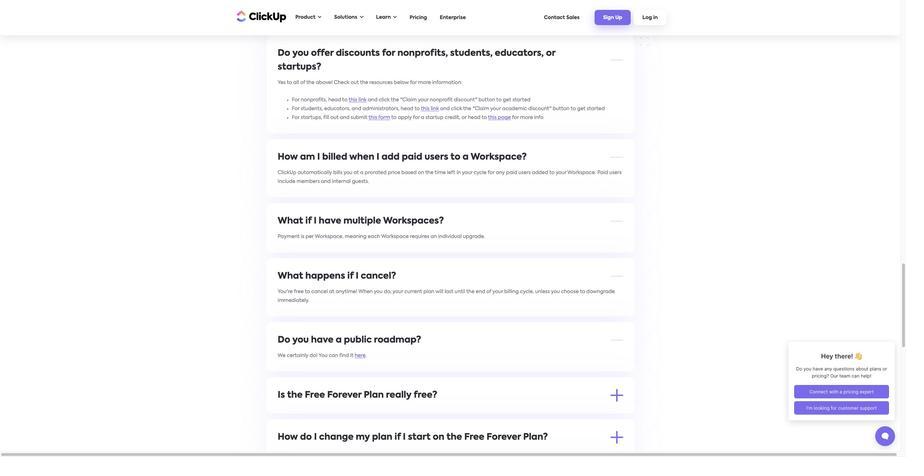 Task type: describe. For each thing, give the bounding box(es) containing it.
immediately.
[[278, 299, 309, 304]]

satisfaction
[[319, 2, 348, 7]]

1 horizontal spatial head
[[401, 106, 413, 111]]

.
[[366, 354, 367, 359]]

for for for nonprofits, head to this link and click the "claim your nonprofit discount" button to get started
[[292, 98, 300, 102]]

1 vertical spatial plan
[[372, 434, 392, 443]]

you left do, in the bottom of the page
[[374, 290, 383, 295]]

plan inside for sure! this is so much more than a trial. the free forever plan offers an unmatched level of functionality compared to other "freemium" apps. we do this by making money on our paid plans.
[[421, 409, 431, 414]]

you're free to cancel at anytime! when you do, your current plan will last until the end of your billing cycle, unless you choose to downgrade immediately.
[[278, 290, 615, 304]]

the inside 'clickup automatically bills you at a prorated price based on the time left in your cycle for any paid users added to your workspace. paid users include members and internal guests.'
[[425, 170, 433, 175]]

per
[[306, 234, 314, 239]]

and inside 'clickup automatically bills you at a prorated price based on the time left in your cycle for any paid users added to your workspace. paid users include members and internal guests.'
[[321, 179, 331, 184]]

more inside for sure! this is so much more than a trial. the free forever plan offers an unmatched level of functionality compared to other "freemium" apps. we do this by making money on our paid plans.
[[336, 409, 349, 414]]

really
[[386, 392, 411, 400]]

multiple
[[343, 217, 381, 226]]

1 vertical spatial or
[[462, 115, 467, 120]]

functionality
[[504, 409, 535, 414]]

happy
[[285, 11, 301, 16]]

requires
[[410, 234, 429, 239]]

1 horizontal spatial "claim
[[473, 106, 489, 111]]

this page link
[[488, 115, 511, 120]]

for nonprofits, head to this link and click the "claim your nonprofit discount" button to get started
[[292, 98, 530, 102]]

0 vertical spatial click
[[379, 98, 390, 102]]

details.
[[527, 451, 544, 456]]

yes to all of the above! check out the resources below for more information:
[[278, 80, 462, 85]]

1 vertical spatial students,
[[301, 106, 323, 111]]

you're
[[278, 290, 293, 295]]

roadmap?
[[374, 336, 421, 345]]

is the free forever plan really free?
[[278, 392, 437, 400]]

i up when
[[356, 272, 359, 281]]

i left add
[[377, 153, 379, 162]]

do for do you offer discounts for nonprofits, students, educators, or startups?
[[278, 49, 290, 58]]

on for based
[[418, 170, 424, 175]]

1 horizontal spatial all
[[457, 451, 462, 456]]

full
[[336, 11, 343, 16]]

1 vertical spatial do
[[300, 434, 312, 443]]

0 horizontal spatial cycle,
[[477, 451, 491, 456]]

students, inside do you offer discounts for nonprofits, students, educators, or startups?
[[450, 49, 493, 58]]

internal
[[332, 179, 351, 184]]

and down nonprofit
[[440, 106, 450, 111]]

for inside we have a 100% satisfaction guarantee. if for any reason, you're not satisfied with your purchase, simply let us know within 30 days and we'll be happy to issue you a full refund.
[[381, 2, 388, 7]]

30
[[576, 2, 582, 7]]

0 vertical spatial an
[[431, 234, 437, 239]]

1 vertical spatial out
[[330, 115, 339, 120]]

plan,
[[464, 451, 476, 456]]

for right below
[[410, 80, 417, 85]]

offers
[[432, 409, 447, 414]]

forever for i
[[487, 434, 521, 443]]

choose
[[561, 290, 579, 295]]

0 vertical spatial if
[[305, 217, 312, 226]]

we
[[350, 451, 357, 456]]

to inside for sure! this is so much more than a trial. the free forever plan offers an unmatched level of functionality compared to other "freemium" apps. we do this by making money on our paid plans.
[[563, 409, 568, 414]]

for for for sure! this is so much more than a trial. the free forever plan offers an unmatched level of functionality compared to other "freemium" apps. we do this by making money on our paid plans.
[[278, 409, 285, 414]]

sign up button
[[595, 10, 631, 25]]

and up submit
[[352, 106, 361, 111]]

than
[[350, 409, 362, 414]]

1 horizontal spatial click
[[451, 106, 462, 111]]

members
[[297, 179, 320, 184]]

this link link for for nonprofits, head to
[[349, 98, 367, 102]]

of down the startups?
[[300, 80, 305, 85]]

0 horizontal spatial head
[[328, 98, 341, 102]]

on inside for sure! this is so much more than a trial. the free forever plan offers an unmatched level of functionality compared to other "freemium" apps. we do this by making money on our paid plans.
[[363, 418, 370, 423]]

your up this page "link"
[[490, 106, 501, 111]]

1 vertical spatial more
[[520, 115, 533, 120]]

this link link for for students, educators, and administrators, head to
[[421, 106, 439, 111]]

am
[[300, 153, 315, 162]]

days
[[583, 2, 595, 7]]

0 vertical spatial out
[[351, 80, 359, 85]]

i up the created
[[314, 434, 317, 443]]

you're
[[419, 2, 434, 7]]

paid
[[597, 170, 608, 175]]

at for billed
[[354, 170, 359, 175]]

built
[[358, 451, 369, 456]]

clickup
[[278, 170, 296, 175]]

above!
[[316, 80, 333, 85]]

fill
[[323, 115, 329, 120]]

a up 'clickup automatically bills you at a prorated price based on the time left in your cycle for any paid users added to your workspace. paid users include members and internal guests.'
[[463, 153, 469, 162]]

1 horizontal spatial more
[[418, 80, 431, 85]]

startups?
[[278, 63, 321, 72]]

a left full
[[331, 11, 335, 16]]

for right apply in the left top of the page
[[413, 115, 420, 120]]

money
[[346, 418, 362, 423]]

created
[[309, 451, 328, 456]]

2 vertical spatial head
[[468, 115, 480, 120]]

a left startup
[[421, 115, 424, 120]]

downgrade
[[586, 290, 615, 295]]

cycle, inside the you're free to cancel at anytime! when you do, your current plan will last until the end of your billing cycle, unless you choose to downgrade immediately.
[[520, 290, 534, 295]]

for down academic
[[512, 115, 519, 120]]

unless
[[535, 290, 550, 295]]

0 horizontal spatial is
[[301, 234, 304, 239]]

1 horizontal spatial users
[[518, 170, 531, 175]]

issue
[[308, 11, 320, 16]]

0 vertical spatial button
[[478, 98, 495, 102]]

an inside for sure! this is so much more than a trial. the free forever plan offers an unmatched level of functionality compared to other "freemium" apps. we do this by making money on our paid plans.
[[448, 409, 454, 414]]

upgrade.
[[463, 234, 485, 239]]

so
[[314, 409, 320, 414]]

your inside we have a 100% satisfaction guarantee. if for any reason, you're not satisfied with your purchase, simply let us know within 30 days and we'll be happy to issue you a full refund.
[[478, 2, 489, 7]]

price
[[388, 170, 400, 175]]

this up 'for startups, fill out and submit this form to apply for a startup credit, or head to this page for more info'
[[421, 106, 430, 111]]

with
[[466, 2, 477, 7]]

paid inside for sure! this is so much more than a trial. the free forever plan offers an unmatched level of functionality compared to other "freemium" apps. we do this by making money on our paid plans.
[[380, 418, 391, 423]]

this left page
[[488, 115, 497, 120]]

1 vertical spatial billing
[[391, 451, 406, 456]]

0 vertical spatial "claim
[[400, 98, 417, 102]]

page
[[498, 115, 511, 120]]

for startups, fill out and submit this form to apply for a startup credit, or head to this page for more info
[[292, 115, 544, 120]]

sign
[[603, 15, 614, 20]]

your left workspace.
[[556, 170, 566, 175]]

meaning
[[345, 234, 367, 239]]

include
[[278, 179, 295, 184]]

for students, educators, and administrators, head to this link and click the "claim your academic discount" button to get started
[[292, 106, 605, 111]]

0 horizontal spatial free
[[305, 392, 325, 400]]

change
[[319, 434, 354, 443]]

your right do, in the bottom of the page
[[393, 290, 403, 295]]

for for for startups, fill out and submit this form to apply for a startup credit, or head to this page for more info
[[292, 115, 300, 120]]

we for we have a 100% satisfaction guarantee. if for any reason, you're not satisfied with your purchase, simply let us know within 30 days and we'll be happy to issue you a full refund.
[[278, 2, 286, 7]]

1 vertical spatial discount"
[[528, 106, 552, 111]]

payment is per workspace, meaning each workspace requires an individual upgrade.
[[278, 234, 485, 239]]

a left team,
[[330, 451, 333, 456]]

once
[[278, 451, 291, 456]]

paid inside 'clickup automatically bills you at a prorated price based on the time left in your cycle for any paid users added to your workspace. paid users include members and internal guests.'
[[506, 170, 517, 175]]

cycle
[[474, 170, 487, 175]]

of inside for sure! this is so much more than a trial. the free forever plan offers an unmatched level of functionality compared to other "freemium" apps. we do this by making money on our paid plans.
[[497, 409, 502, 414]]

1 vertical spatial link
[[431, 106, 439, 111]]

0 horizontal spatial nonprofits,
[[301, 98, 327, 102]]

your left nonprofit
[[418, 98, 429, 102]]

credit,
[[445, 115, 460, 120]]

you've
[[292, 451, 308, 456]]

know
[[546, 2, 559, 7]]

do inside for sure! this is so much more than a trial. the free forever plan offers an unmatched level of functionality compared to other "freemium" apps. we do this by making money on our paid plans.
[[301, 418, 308, 423]]

to inside we have a 100% satisfaction guarantee. if for any reason, you're not satisfied with your purchase, simply let us know within 30 days and we'll be happy to issue you a full refund.
[[302, 11, 307, 16]]

enterprise
[[440, 15, 466, 20]]

for inside 'clickup automatically bills you at a prorated price based on the time left in your cycle for any paid users added to your workspace. paid users include members and internal guests.'
[[488, 170, 495, 175]]

trial.
[[367, 409, 378, 414]]

your left cycle
[[462, 170, 473, 175]]

start
[[408, 434, 431, 443]]

any inside 'clickup automatically bills you at a prorated price based on the time left in your cycle for any paid users added to your workspace. paid users include members and internal guests.'
[[496, 170, 505, 175]]

what for what happens if i cancel?
[[278, 272, 303, 281]]

not
[[435, 2, 443, 7]]

care
[[438, 451, 449, 456]]

enterprise link
[[436, 12, 469, 24]]

0 vertical spatial all
[[293, 80, 299, 85]]

contact sales
[[544, 15, 579, 20]]

and up administrators,
[[368, 98, 377, 102]]

we certainly do! you can find it here .
[[278, 354, 367, 359]]

submit
[[351, 115, 367, 120]]

you
[[319, 354, 328, 359]]

0 horizontal spatial educators,
[[324, 106, 350, 111]]

a right built
[[370, 451, 373, 456]]

a inside 'clickup automatically bills you at a prorated price based on the time left in your cycle for any paid users added to your workspace. paid users include members and internal guests.'
[[360, 170, 364, 175]]

1 vertical spatial get
[[577, 106, 586, 111]]

payment
[[503, 451, 525, 456]]

administrators,
[[362, 106, 399, 111]]

of right care
[[451, 451, 456, 456]]

free for plan
[[464, 434, 484, 443]]

0 horizontal spatial link
[[358, 98, 367, 102]]

log in
[[642, 15, 658, 20]]

contact
[[544, 15, 565, 20]]

academic
[[502, 106, 527, 111]]

and left submit
[[340, 115, 349, 120]]

2 vertical spatial have
[[311, 336, 334, 345]]

to inside 'clickup automatically bills you at a prorated price based on the time left in your cycle for any paid users added to your workspace. paid users include members and internal guests.'
[[549, 170, 555, 175]]

you inside do you offer discounts for nonprofits, students, educators, or startups?
[[292, 49, 309, 58]]

plan?
[[523, 434, 548, 443]]

startup
[[426, 115, 443, 120]]

level
[[485, 409, 496, 414]]

team,
[[334, 451, 349, 456]]

have inside we have a 100% satisfaction guarantee. if for any reason, you're not satisfied with your purchase, simply let us know within 30 days and we'll be happy to issue you a full refund.
[[287, 2, 299, 7]]

resources
[[369, 80, 393, 85]]

refund.
[[344, 11, 362, 16]]

free?
[[414, 392, 437, 400]]

a left 100%
[[300, 2, 303, 7]]

take
[[426, 451, 437, 456]]

1 horizontal spatial paid
[[402, 153, 422, 162]]



Task type: locate. For each thing, give the bounding box(es) containing it.
0 vertical spatial we
[[278, 2, 286, 7]]

satisfied
[[444, 2, 465, 7]]

0 vertical spatial cycle,
[[520, 290, 534, 295]]

how up once
[[278, 434, 298, 443]]

bills
[[333, 170, 342, 175]]

0 horizontal spatial any
[[390, 2, 399, 7]]

based
[[401, 170, 417, 175]]

more up making in the bottom of the page
[[336, 409, 349, 414]]

happens
[[305, 272, 345, 281]]

forever for than
[[401, 409, 419, 414]]

if down plans.
[[395, 434, 401, 443]]

more up for nonprofits, head to this link and click the "claim your nonprofit discount" button to get started
[[418, 80, 431, 85]]

discount" up for students, educators, and administrators, head to this link and click the "claim your academic discount" button to get started
[[454, 98, 477, 102]]

head up apply in the left top of the page
[[401, 106, 413, 111]]

1 vertical spatial paid
[[506, 170, 517, 175]]

plans.
[[392, 418, 407, 423]]

i right am
[[317, 153, 320, 162]]

1 horizontal spatial students,
[[450, 49, 493, 58]]

click up administrators,
[[379, 98, 390, 102]]

0 vertical spatial more
[[418, 80, 431, 85]]

the
[[379, 409, 388, 414]]

0 vertical spatial head
[[328, 98, 341, 102]]

2 vertical spatial paid
[[380, 418, 391, 423]]

0 vertical spatial is
[[301, 234, 304, 239]]

0 horizontal spatial in
[[457, 170, 461, 175]]

added
[[532, 170, 548, 175]]

you right "unless"
[[551, 290, 560, 295]]

of right level
[[497, 409, 502, 414]]

billing
[[504, 290, 519, 295], [391, 451, 406, 456]]

do
[[278, 49, 290, 58], [278, 336, 290, 345]]

2 vertical spatial free
[[464, 434, 484, 443]]

do down this
[[301, 418, 308, 423]]

product
[[295, 15, 315, 20]]

0 vertical spatial in
[[653, 15, 658, 20]]

below
[[394, 80, 409, 85]]

your
[[478, 2, 489, 7], [418, 98, 429, 102], [490, 106, 501, 111], [462, 170, 473, 175], [556, 170, 566, 175], [393, 290, 403, 295], [492, 290, 503, 295]]

2 vertical spatial if
[[395, 434, 401, 443]]

billing left "unless"
[[504, 290, 519, 295]]

at for i
[[329, 290, 334, 295]]

0 vertical spatial discount"
[[454, 98, 477, 102]]

out right fill
[[330, 115, 339, 120]]

link
[[358, 98, 367, 102], [431, 106, 439, 111]]

at inside 'clickup automatically bills you at a prorated price based on the time left in your cycle for any paid users added to your workspace. paid users include members and internal guests.'
[[354, 170, 359, 175]]

a left trial.
[[363, 409, 366, 414]]

0 horizontal spatial plan
[[364, 392, 384, 400]]

2 how from the top
[[278, 434, 298, 443]]

in inside 'clickup automatically bills you at a prorated price based on the time left in your cycle for any paid users added to your workspace. paid users include members and internal guests.'
[[457, 170, 461, 175]]

for
[[381, 2, 388, 7], [382, 49, 395, 58], [410, 80, 417, 85], [413, 115, 420, 120], [512, 115, 519, 120], [488, 170, 495, 175]]

2 what from the top
[[278, 272, 303, 281]]

if
[[377, 2, 380, 7]]

1 horizontal spatial is
[[310, 409, 313, 414]]

automatically
[[298, 170, 332, 175]]

what
[[278, 217, 303, 226], [278, 272, 303, 281]]

free for much
[[389, 409, 400, 414]]

2 horizontal spatial if
[[395, 434, 401, 443]]

and
[[596, 2, 606, 7], [368, 98, 377, 102], [352, 106, 361, 111], [440, 106, 450, 111], [340, 115, 349, 120], [321, 179, 331, 184], [492, 451, 502, 456]]

you inside 'clickup automatically bills you at a prorated price based on the time left in your cycle for any paid users added to your workspace. paid users include members and internal guests.'
[[344, 170, 352, 175]]

check
[[334, 80, 349, 85]]

when
[[358, 290, 373, 295]]

0 horizontal spatial if
[[305, 217, 312, 226]]

0 vertical spatial any
[[390, 2, 399, 7]]

1 horizontal spatial this link link
[[421, 106, 439, 111]]

head right credit,
[[468, 115, 480, 120]]

1 horizontal spatial free
[[389, 409, 400, 414]]

2 vertical spatial we
[[292, 418, 300, 423]]

of inside the you're free to cancel at anytime! when you do, your current plan will last until the end of your billing cycle, unless you choose to downgrade immediately.
[[486, 290, 491, 295]]

1 vertical spatial nonprofits,
[[301, 98, 327, 102]]

0 horizontal spatial plan
[[372, 434, 392, 443]]

this link link
[[349, 98, 367, 102], [421, 106, 439, 111]]

making
[[326, 418, 344, 423]]

we for we certainly do! you can find it here .
[[278, 354, 286, 359]]

at inside the you're free to cancel at anytime! when you do, your current plan will last until the end of your billing cycle, unless you choose to downgrade immediately.
[[329, 290, 334, 295]]

users right paid
[[609, 170, 622, 175]]

1 horizontal spatial cycle,
[[520, 290, 534, 295]]

until
[[455, 290, 465, 295]]

1 vertical spatial we
[[278, 354, 286, 359]]

a inside for sure! this is so much more than a trial. the free forever plan offers an unmatched level of functionality compared to other "freemium" apps. we do this by making money on our paid plans.
[[363, 409, 366, 414]]

workspace?
[[471, 153, 527, 162]]

have up we certainly do! you can find it here .
[[311, 336, 334, 345]]

1 horizontal spatial started
[[587, 106, 605, 111]]

on up care
[[433, 434, 444, 443]]

0 vertical spatial at
[[354, 170, 359, 175]]

for sure! this is so much more than a trial. the free forever plan offers an unmatched level of functionality compared to other "freemium" apps. we do this by making money on our paid plans.
[[278, 409, 612, 423]]

1 vertical spatial this link link
[[421, 106, 439, 111]]

1 vertical spatial button
[[553, 106, 569, 111]]

any
[[390, 2, 399, 7], [496, 170, 505, 175]]

discounts
[[336, 49, 380, 58]]

have up workspace,
[[319, 217, 341, 226]]

within
[[560, 2, 575, 7]]

paid down the
[[380, 418, 391, 423]]

form
[[378, 115, 390, 120]]

do for do you have a public roadmap?
[[278, 336, 290, 345]]

all left plan,
[[457, 451, 462, 456]]

2 horizontal spatial forever
[[487, 434, 521, 443]]

i up workspace,
[[314, 217, 317, 226]]

or inside do you offer discounts for nonprofits, students, educators, or startups?
[[546, 49, 555, 58]]

forever up plans.
[[401, 409, 419, 414]]

how do i change my plan if i start on the free forever plan?
[[278, 434, 548, 443]]

in right the 'left'
[[457, 170, 461, 175]]

free up plans.
[[389, 409, 400, 414]]

plan
[[364, 392, 384, 400], [421, 409, 431, 414]]

sales
[[566, 15, 579, 20]]

1 vertical spatial have
[[319, 217, 341, 226]]

this link link up submit
[[349, 98, 367, 102]]

2 vertical spatial on
[[433, 434, 444, 443]]

compared
[[536, 409, 562, 414]]

users up time
[[425, 153, 448, 162]]

0 horizontal spatial out
[[330, 115, 339, 120]]

1 vertical spatial in
[[457, 170, 461, 175]]

forever inside for sure! this is so much more than a trial. the free forever plan offers an unmatched level of functionality compared to other "freemium" apps. we do this by making money on our paid plans.
[[401, 409, 419, 414]]

do you have a public roadmap?
[[278, 336, 421, 345]]

link up startup
[[431, 106, 439, 111]]

do up the startups?
[[278, 49, 290, 58]]

1 vertical spatial if
[[347, 272, 353, 281]]

this left by
[[309, 418, 317, 423]]

billing inside the you're free to cancel at anytime! when you do, your current plan will last until the end of your billing cycle, unless you choose to downgrade immediately.
[[504, 290, 519, 295]]

1 horizontal spatial any
[[496, 170, 505, 175]]

you up "certainly"
[[292, 336, 309, 345]]

free inside for sure! this is so much more than a trial. the free forever plan offers an unmatched level of functionality compared to other "freemium" apps. we do this by making money on our paid plans.
[[389, 409, 400, 414]]

do you offer discounts for nonprofits, students, educators, or startups?
[[278, 49, 555, 72]]

"freemium"
[[584, 409, 612, 414]]

1 how from the top
[[278, 153, 298, 162]]

what up "you're"
[[278, 272, 303, 281]]

0 vertical spatial started
[[512, 98, 530, 102]]

what up payment
[[278, 217, 303, 226]]

how for how do i change my plan if i start on the free forever plan?
[[278, 434, 298, 443]]

1 horizontal spatial button
[[553, 106, 569, 111]]

2 horizontal spatial head
[[468, 115, 480, 120]]

"claim
[[400, 98, 417, 102], [473, 106, 489, 111]]

0 horizontal spatial click
[[379, 98, 390, 102]]

time
[[435, 170, 446, 175]]

is left per
[[301, 234, 304, 239]]

link up submit
[[358, 98, 367, 102]]

do,
[[384, 290, 391, 295]]

1 what from the top
[[278, 217, 303, 226]]

0 vertical spatial students,
[[450, 49, 493, 58]]

nonprofits, inside do you offer discounts for nonprofits, students, educators, or startups?
[[397, 49, 448, 58]]

free up so
[[305, 392, 325, 400]]

1 vertical spatial head
[[401, 106, 413, 111]]

2 do from the top
[[278, 336, 290, 345]]

for for for students, educators, and administrators, head to this link and click the "claim your academic discount" button to get started
[[292, 106, 300, 111]]

the inside the you're free to cancel at anytime! when you do, your current plan will last until the end of your billing cycle, unless you choose to downgrade immediately.
[[466, 290, 475, 295]]

each
[[368, 234, 380, 239]]

let
[[532, 2, 538, 7]]

0 horizontal spatial paid
[[380, 418, 391, 423]]

2 horizontal spatial more
[[520, 115, 533, 120]]

any left reason,
[[390, 2, 399, 7]]

1 vertical spatial started
[[587, 106, 605, 111]]

0 vertical spatial plan
[[364, 392, 384, 400]]

0 horizontal spatial users
[[425, 153, 448, 162]]

1 horizontal spatial discount"
[[528, 106, 552, 111]]

0 vertical spatial billing
[[504, 290, 519, 295]]

plan inside the you're free to cancel at anytime! when you do, your current plan will last until the end of your billing cycle, unless you choose to downgrade immediately.
[[423, 290, 434, 295]]

log in link
[[634, 10, 666, 25]]

and left we'll at the top of page
[[596, 2, 606, 7]]

0 horizontal spatial started
[[512, 98, 530, 102]]

free up plan,
[[464, 434, 484, 443]]

information:
[[432, 80, 462, 85]]

the
[[306, 80, 315, 85], [360, 80, 368, 85], [391, 98, 399, 102], [463, 106, 471, 111], [425, 170, 433, 175], [466, 290, 475, 295], [287, 392, 303, 400], [446, 434, 462, 443]]

we'll
[[607, 2, 618, 7]]

a up can
[[336, 336, 342, 345]]

a up guests.
[[360, 170, 364, 175]]

how for how am i billed when i add paid users to a workspace?
[[278, 153, 298, 162]]

0 vertical spatial do
[[301, 418, 308, 423]]

is left so
[[310, 409, 313, 414]]

this up submit
[[349, 98, 357, 102]]

0 horizontal spatial button
[[478, 98, 495, 102]]

cancel
[[311, 290, 328, 295]]

for inside do you offer discounts for nonprofits, students, educators, or startups?
[[382, 49, 395, 58]]

free
[[294, 290, 304, 295]]

apps.
[[278, 418, 291, 423]]

1 horizontal spatial plan
[[423, 290, 434, 295]]

you inside we have a 100% satisfaction guarantee. if for any reason, you're not satisfied with your purchase, simply let us know within 30 days and we'll be happy to issue you a full refund.
[[321, 11, 330, 16]]

you right issue
[[321, 11, 330, 16]]

yes
[[278, 80, 286, 85]]

0 horizontal spatial get
[[503, 98, 511, 102]]

do inside do you offer discounts for nonprofits, students, educators, or startups?
[[278, 49, 290, 58]]

1 vertical spatial an
[[448, 409, 454, 414]]

started
[[512, 98, 530, 102], [587, 106, 605, 111]]

plan up trial.
[[364, 392, 384, 400]]

if up per
[[305, 217, 312, 226]]

i left start
[[403, 434, 406, 443]]

all right yes
[[293, 80, 299, 85]]

0 vertical spatial link
[[358, 98, 367, 102]]

we left "certainly"
[[278, 354, 286, 359]]

workspace,
[[315, 234, 344, 239]]

we
[[278, 2, 286, 7], [278, 354, 286, 359], [292, 418, 300, 423]]

plan left offers on the bottom left
[[421, 409, 431, 414]]

solutions
[[334, 15, 357, 20]]

1 horizontal spatial on
[[418, 170, 424, 175]]

you right bills
[[344, 170, 352, 175]]

1 vertical spatial plan
[[421, 409, 431, 414]]

1 horizontal spatial in
[[653, 15, 658, 20]]

clickup image
[[234, 9, 286, 23]]

and left payment
[[492, 451, 502, 456]]

0 vertical spatial do
[[278, 49, 290, 58]]

at up guests.
[[354, 170, 359, 175]]

1 do from the top
[[278, 49, 290, 58]]

we inside for sure! this is so much more than a trial. the free forever plan offers an unmatched level of functionality compared to other "freemium" apps. we do this by making money on our paid plans.
[[292, 418, 300, 423]]

have up happy
[[287, 2, 299, 7]]

it
[[350, 354, 353, 359]]

1 vertical spatial free
[[389, 409, 400, 414]]

payment
[[278, 234, 300, 239]]

on for start
[[433, 434, 444, 443]]

for inside for sure! this is so much more than a trial. the free forever plan offers an unmatched level of functionality compared to other "freemium" apps. we do this by making money on our paid plans.
[[278, 409, 285, 414]]

is inside for sure! this is so much more than a trial. the free forever plan offers an unmatched level of functionality compared to other "freemium" apps. we do this by making money on our paid plans.
[[310, 409, 313, 414]]

1 horizontal spatial or
[[546, 49, 555, 58]]

your right with in the right top of the page
[[478, 2, 489, 7]]

clickup automatically bills you at a prorated price based on the time left in your cycle for any paid users added to your workspace. paid users include members and internal guests.
[[278, 170, 622, 184]]

nonprofits,
[[397, 49, 448, 58], [301, 98, 327, 102]]

what for what if i have multiple workspaces?
[[278, 217, 303, 226]]

last
[[445, 290, 453, 295]]

100%
[[305, 2, 318, 7]]

your right end
[[492, 290, 503, 295]]

individual
[[438, 234, 462, 239]]

plan up handy
[[372, 434, 392, 443]]

of right end
[[486, 290, 491, 295]]

1 horizontal spatial an
[[448, 409, 454, 414]]

purchase,
[[490, 2, 514, 7]]

our
[[371, 418, 379, 423]]

and inside we have a 100% satisfaction guarantee. if for any reason, you're not satisfied with your purchase, simply let us know within 30 days and we'll be happy to issue you a full refund.
[[596, 2, 606, 7]]

click up credit,
[[451, 106, 462, 111]]

cycle, right plan,
[[477, 451, 491, 456]]

1 vertical spatial any
[[496, 170, 505, 175]]

more left the info
[[520, 115, 533, 120]]

other
[[569, 409, 582, 414]]

1 vertical spatial cycle,
[[477, 451, 491, 456]]

users left added
[[518, 170, 531, 175]]

anytime!
[[336, 290, 357, 295]]

forever
[[327, 392, 362, 400], [401, 409, 419, 414], [487, 434, 521, 443]]

"claim up apply in the left top of the page
[[400, 98, 417, 102]]

0 horizontal spatial on
[[363, 418, 370, 423]]

prorated
[[365, 170, 387, 175]]

do up 'you've'
[[300, 434, 312, 443]]

at
[[354, 170, 359, 175], [329, 290, 334, 295]]

1 horizontal spatial billing
[[504, 290, 519, 295]]

a
[[300, 2, 303, 7], [331, 11, 335, 16], [421, 115, 424, 120], [463, 153, 469, 162], [360, 170, 364, 175], [336, 336, 342, 345], [363, 409, 366, 414], [330, 451, 333, 456], [370, 451, 373, 456]]

0 horizontal spatial all
[[293, 80, 299, 85]]

this inside for sure! this is so much more than a trial. the free forever plan offers an unmatched level of functionality compared to other "freemium" apps. we do this by making money on our paid plans.
[[309, 418, 317, 423]]

1 vertical spatial is
[[310, 409, 313, 414]]

educators, inside do you offer discounts for nonprofits, students, educators, or startups?
[[495, 49, 544, 58]]

0 vertical spatial or
[[546, 49, 555, 58]]

an right requires
[[431, 234, 437, 239]]

an right offers on the bottom left
[[448, 409, 454, 414]]

on left our
[[363, 418, 370, 423]]

2 horizontal spatial users
[[609, 170, 622, 175]]

for up resources
[[382, 49, 395, 58]]

billing left "area" at the left bottom of the page
[[391, 451, 406, 456]]

0 horizontal spatial "claim
[[400, 98, 417, 102]]

you up the startups?
[[292, 49, 309, 58]]

how up the clickup
[[278, 153, 298, 162]]

0 vertical spatial forever
[[327, 392, 362, 400]]

public
[[344, 336, 372, 345]]

for right the if on the top left of page
[[381, 2, 388, 7]]

do up "certainly"
[[278, 336, 290, 345]]

in right log
[[653, 15, 658, 20]]

learn button
[[373, 10, 400, 25]]

0 horizontal spatial more
[[336, 409, 349, 414]]

0 vertical spatial nonprofits,
[[397, 49, 448, 58]]

find
[[339, 354, 349, 359]]

2 horizontal spatial free
[[464, 434, 484, 443]]

current
[[404, 290, 422, 295]]

unmatched
[[455, 409, 484, 414]]

discount"
[[454, 98, 477, 102], [528, 106, 552, 111]]

0 horizontal spatial forever
[[327, 392, 362, 400]]

0 horizontal spatial billing
[[391, 451, 406, 456]]

on inside 'clickup automatically bills you at a prorated price based on the time left in your cycle for any paid users added to your workspace. paid users include members and internal guests.'
[[418, 170, 424, 175]]

this link link up startup
[[421, 106, 439, 111]]

you
[[321, 11, 330, 16], [292, 49, 309, 58], [344, 170, 352, 175], [374, 290, 383, 295], [551, 290, 560, 295], [292, 336, 309, 345]]

1 vertical spatial what
[[278, 272, 303, 281]]

any inside we have a 100% satisfaction guarantee. if for any reason, you're not satisfied with your purchase, simply let us know within 30 days and we'll be happy to issue you a full refund.
[[390, 2, 399, 7]]

out right 'check'
[[351, 80, 359, 85]]

0 vertical spatial how
[[278, 153, 298, 162]]

forever up than
[[327, 392, 362, 400]]

and down automatically
[[321, 179, 331, 184]]

guarantee.
[[349, 2, 376, 7]]

0 horizontal spatial an
[[431, 234, 437, 239]]

0 vertical spatial free
[[305, 392, 325, 400]]

plan
[[423, 290, 434, 295], [372, 434, 392, 443]]

paid
[[402, 153, 422, 162], [506, 170, 517, 175], [380, 418, 391, 423]]

billed
[[322, 153, 347, 162]]

discount" up the info
[[528, 106, 552, 111]]

this left 'form'
[[368, 115, 377, 120]]

this
[[349, 98, 357, 102], [421, 106, 430, 111], [368, 115, 377, 120], [488, 115, 497, 120], [309, 418, 317, 423]]

we inside we have a 100% satisfaction guarantee. if for any reason, you're not satisfied with your purchase, simply let us know within 30 days and we'll be happy to issue you a full refund.
[[278, 2, 286, 7]]



Task type: vqa. For each thing, say whether or not it's contained in the screenshot.
issue
yes



